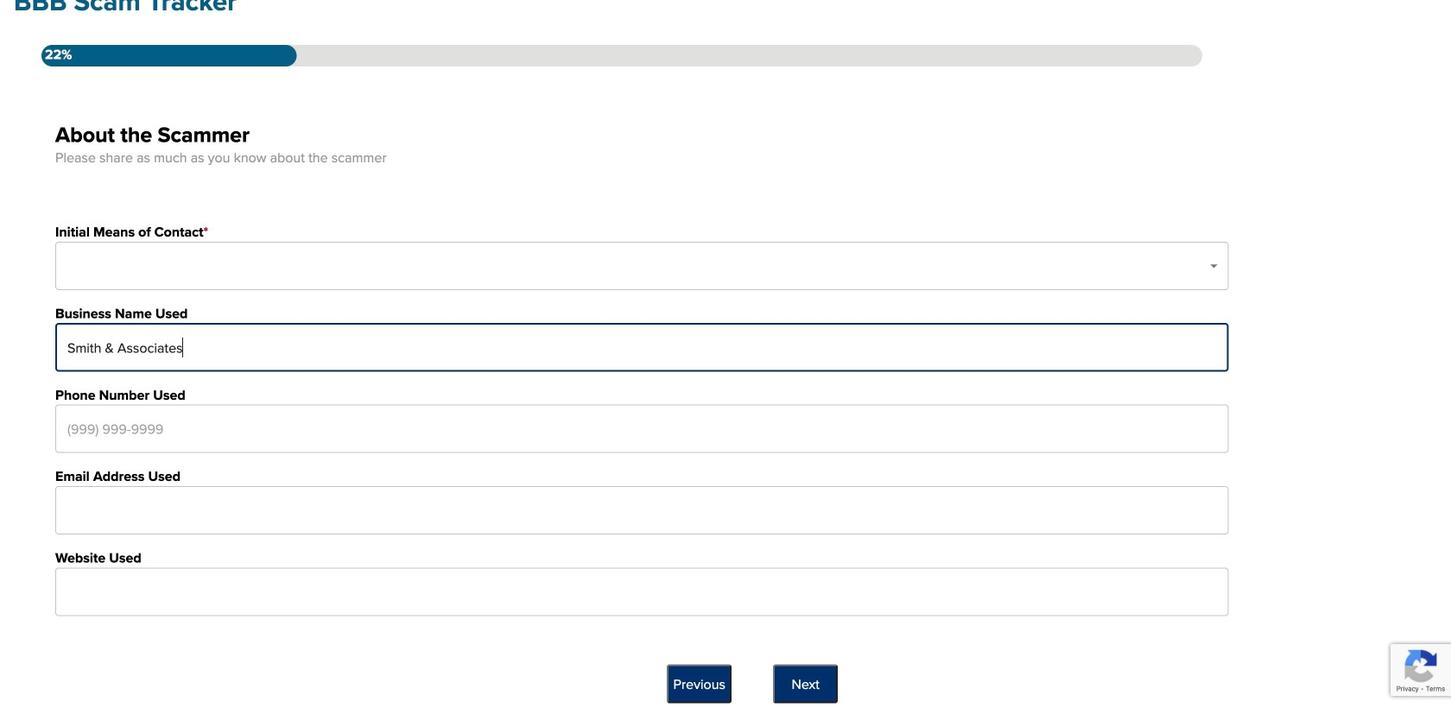 Task type: locate. For each thing, give the bounding box(es) containing it.
None text field
[[55, 323, 1229, 372], [55, 487, 1229, 535], [55, 568, 1229, 617], [55, 323, 1229, 372], [55, 487, 1229, 535], [55, 568, 1229, 617]]



Task type: describe. For each thing, give the bounding box(es) containing it.
(999) 999-9999 text field
[[55, 405, 1229, 453]]



